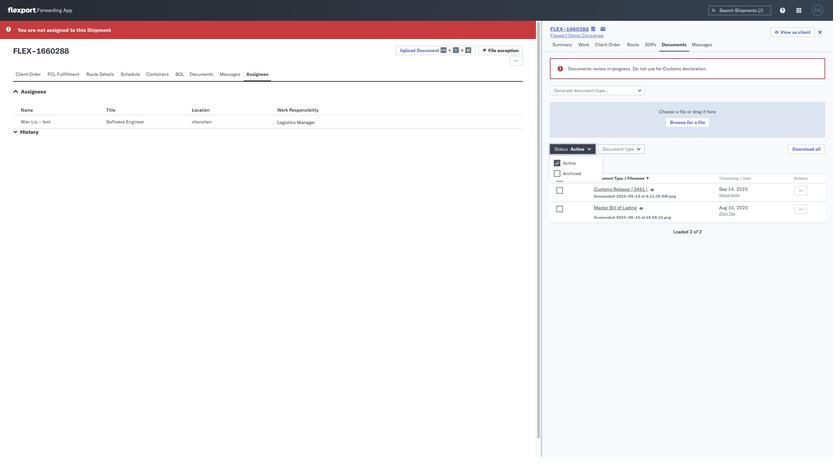 Task type: vqa. For each thing, say whether or not it's contained in the screenshot.
LOGISTICS
yes



Task type: describe. For each thing, give the bounding box(es) containing it.
uploaded files ∙ 2
[[550, 161, 590, 167]]

os
[[815, 8, 822, 13]]

0 horizontal spatial documents
[[190, 71, 213, 77]]

document type / filename button
[[593, 175, 707, 181]]

browse for a file button
[[666, 118, 710, 127]]

demo
[[569, 33, 581, 38]]

0 vertical spatial active
[[571, 146, 585, 152]]

1 vertical spatial client order
[[16, 71, 41, 77]]

0 vertical spatial documents button
[[660, 39, 690, 51]]

type
[[615, 176, 624, 181]]

summary button
[[550, 39, 576, 51]]

sops
[[646, 42, 657, 48]]

view as client
[[781, 29, 811, 35]]

use
[[648, 66, 655, 72]]

1 horizontal spatial 2
[[690, 229, 693, 235]]

history button
[[20, 129, 39, 135]]

2023- for aug
[[617, 215, 629, 220]]

logistics manager
[[278, 120, 315, 125]]

at for aug 10, 2023
[[642, 215, 646, 220]]

wan liu - test
[[21, 119, 51, 125]]

files
[[572, 161, 582, 167]]

flex-1660288
[[551, 26, 589, 32]]

manager
[[297, 120, 315, 125]]

aug
[[720, 205, 728, 211]]

route for route
[[628, 42, 640, 48]]

document type
[[603, 146, 634, 152]]

upload document button
[[396, 46, 476, 55]]

0 horizontal spatial assignees
[[21, 88, 46, 95]]

0 vertical spatial -
[[32, 46, 36, 56]]

screenshot for aug
[[594, 215, 616, 220]]

route for route details
[[86, 71, 98, 77]]

release
[[614, 186, 630, 192]]

1 vertical spatial documents button
[[187, 68, 217, 81]]

master bill of lading link
[[594, 205, 637, 212]]

consignee
[[582, 33, 604, 38]]

1 horizontal spatial documents
[[569, 66, 592, 72]]

customs release (3461)
[[594, 186, 648, 192]]

screenshot 2023-08-10 at 16.58.15.png
[[594, 215, 672, 220]]

master bill of lading
[[594, 205, 637, 211]]

0 horizontal spatial file
[[680, 109, 687, 115]]

2 for of
[[700, 229, 702, 235]]

os button
[[811, 3, 826, 18]]

do
[[633, 66, 639, 72]]

filename
[[628, 176, 645, 181]]

a inside button
[[695, 120, 698, 125]]

∙
[[583, 161, 586, 167]]

title
[[106, 107, 116, 113]]

1 vertical spatial not
[[640, 66, 647, 72]]

screenshot 2023-09-13 at 9.11.30 am.png
[[594, 194, 677, 199]]

1 horizontal spatial client order button
[[593, 39, 625, 51]]

view as client button
[[771, 27, 815, 37]]

for inside browse for a file button
[[688, 120, 694, 125]]

timestamp / user
[[720, 176, 752, 181]]

flex
[[13, 46, 32, 56]]

08-
[[629, 215, 636, 220]]

name
[[21, 107, 33, 113]]

fcl fulfillment button
[[45, 68, 84, 81]]

loaded
[[674, 229, 689, 235]]

customs release (3461) link
[[594, 186, 648, 194]]

choose a file or drag it here
[[660, 109, 717, 115]]

13
[[636, 194, 641, 199]]

1 horizontal spatial customs
[[664, 66, 682, 72]]

am.png
[[662, 194, 677, 199]]

Generate document type... text field
[[550, 86, 645, 95]]

1 vertical spatial assignees button
[[21, 88, 46, 95]]

1 horizontal spatial messages button
[[690, 39, 716, 51]]

actions
[[795, 176, 808, 181]]

work for work
[[579, 42, 590, 48]]

view
[[781, 29, 792, 35]]

or
[[688, 109, 692, 115]]

archived
[[563, 171, 582, 177]]

liu
[[31, 119, 38, 125]]

wan
[[21, 119, 30, 125]]

2 horizontal spatial documents
[[662, 42, 687, 48]]

flexport
[[551, 33, 568, 38]]

engineer
[[126, 119, 144, 125]]

10,
[[729, 205, 736, 211]]

shipment
[[87, 27, 111, 33]]

declaration.
[[683, 66, 708, 72]]

uploaded
[[550, 161, 571, 167]]

file inside button
[[699, 120, 706, 125]]

upload
[[400, 47, 416, 53]]

bol button
[[173, 68, 187, 81]]

1 vertical spatial messages button
[[217, 68, 244, 81]]

1 / from the left
[[624, 176, 627, 181]]

download
[[793, 146, 815, 152]]

you
[[18, 27, 27, 33]]

2023- for sep
[[617, 194, 629, 199]]

messages for messages button to the right
[[692, 42, 713, 48]]

responsibility
[[289, 107, 319, 113]]

exception
[[498, 48, 519, 53]]

status active
[[555, 146, 585, 152]]

0 horizontal spatial a
[[676, 109, 679, 115]]

aug 10, 2023 zhen tao
[[720, 205, 748, 216]]

sep 14, 2023 vasco teste
[[720, 186, 748, 197]]

sep
[[720, 186, 728, 192]]

16.58.15.png
[[647, 215, 672, 220]]

file
[[489, 48, 497, 53]]

history
[[20, 129, 39, 135]]

drag
[[693, 109, 702, 115]]

route button
[[625, 39, 643, 51]]

document for document type
[[603, 146, 624, 152]]

status
[[555, 146, 568, 152]]



Task type: locate. For each thing, give the bounding box(es) containing it.
documents button right sops
[[660, 39, 690, 51]]

/ right type
[[624, 176, 627, 181]]

2023 for aug 10, 2023
[[737, 205, 748, 211]]

0 vertical spatial 2023-
[[617, 194, 629, 199]]

documents review in progress. do not use for customs declaration.
[[569, 66, 708, 72]]

1 horizontal spatial order
[[609, 42, 621, 48]]

containers
[[146, 71, 169, 77]]

1 vertical spatial 2023-
[[617, 215, 629, 220]]

customs left release
[[594, 186, 613, 192]]

screenshot for sep
[[594, 194, 616, 199]]

to
[[70, 27, 75, 33]]

software engineer
[[106, 119, 144, 125]]

- down are
[[32, 46, 36, 56]]

client down "consignee"
[[596, 42, 608, 48]]

assignees button
[[244, 68, 271, 81], [21, 88, 46, 95]]

in
[[608, 66, 612, 72]]

1 horizontal spatial a
[[695, 120, 698, 125]]

2023 inside aug 10, 2023 zhen tao
[[737, 205, 748, 211]]

flexport demo consignee
[[551, 33, 604, 38]]

Search Shipments (/) text field
[[709, 6, 772, 15]]

containers button
[[144, 68, 173, 81]]

1 vertical spatial -
[[39, 119, 42, 125]]

0 vertical spatial screenshot
[[594, 194, 616, 199]]

2023 right 10,
[[737, 205, 748, 211]]

0 horizontal spatial not
[[37, 27, 45, 33]]

of right 'loaded'
[[694, 229, 698, 235]]

a right choose
[[676, 109, 679, 115]]

1 vertical spatial client
[[16, 71, 28, 77]]

1 horizontal spatial assignees
[[246, 71, 269, 77]]

1 vertical spatial 1660288
[[36, 46, 69, 56]]

at right 13
[[642, 194, 646, 199]]

order left route button
[[609, 42, 621, 48]]

0 horizontal spatial messages button
[[217, 68, 244, 81]]

2
[[587, 161, 590, 167], [690, 229, 693, 235], [700, 229, 702, 235]]

not right do
[[640, 66, 647, 72]]

- right liu at the left top
[[39, 119, 42, 125]]

flexport. image
[[8, 7, 37, 14]]

2023 inside sep 14, 2023 vasco teste
[[737, 186, 748, 192]]

1 vertical spatial of
[[694, 229, 698, 235]]

screenshot up master
[[594, 194, 616, 199]]

bill
[[610, 205, 617, 211]]

client down flex
[[16, 71, 28, 77]]

loaded 2 of 2
[[674, 229, 702, 235]]

1 horizontal spatial file
[[699, 120, 706, 125]]

client order button down "consignee"
[[593, 39, 625, 51]]

flex-
[[551, 26, 567, 32]]

1 horizontal spatial messages
[[692, 42, 713, 48]]

2 / from the left
[[740, 176, 743, 181]]

0 vertical spatial not
[[37, 27, 45, 33]]

0 horizontal spatial work
[[278, 107, 288, 113]]

0 vertical spatial 2023
[[737, 186, 748, 192]]

1 horizontal spatial not
[[640, 66, 647, 72]]

of for 2
[[694, 229, 698, 235]]

for down or
[[688, 120, 694, 125]]

master
[[594, 205, 609, 211]]

0 vertical spatial route
[[628, 42, 640, 48]]

teste
[[731, 192, 740, 197]]

1 horizontal spatial client
[[596, 42, 608, 48]]

shenzhen
[[192, 119, 212, 125]]

2023 for sep 14, 2023
[[737, 186, 748, 192]]

2 vertical spatial document
[[594, 176, 614, 181]]

1 horizontal spatial /
[[740, 176, 743, 181]]

file exception
[[489, 48, 519, 53]]

screenshot
[[594, 194, 616, 199], [594, 215, 616, 220]]

/
[[624, 176, 627, 181], [740, 176, 743, 181]]

2023 up "teste"
[[737, 186, 748, 192]]

2 horizontal spatial 2
[[700, 229, 702, 235]]

documents left review
[[569, 66, 592, 72]]

0 horizontal spatial documents button
[[187, 68, 217, 81]]

work inside work button
[[579, 42, 590, 48]]

1 vertical spatial order
[[29, 71, 41, 77]]

1 vertical spatial client order button
[[13, 68, 45, 81]]

0 horizontal spatial messages
[[220, 71, 240, 77]]

1 vertical spatial file
[[699, 120, 706, 125]]

flex - 1660288
[[13, 46, 69, 56]]

1 horizontal spatial client order
[[596, 42, 621, 48]]

2 2023 from the top
[[737, 205, 748, 211]]

1 2023- from the top
[[617, 194, 629, 199]]

1 vertical spatial at
[[642, 215, 646, 220]]

0 horizontal spatial client order
[[16, 71, 41, 77]]

documents right sops button in the right top of the page
[[662, 42, 687, 48]]

1 vertical spatial messages
[[220, 71, 240, 77]]

a down drag
[[695, 120, 698, 125]]

1 horizontal spatial for
[[688, 120, 694, 125]]

9.11.30
[[647, 194, 661, 199]]

0 vertical spatial work
[[579, 42, 590, 48]]

1 vertical spatial active
[[563, 160, 576, 166]]

2023- down release
[[617, 194, 629, 199]]

this
[[76, 27, 86, 33]]

work for work responsibility
[[278, 107, 288, 113]]

forwarding app link
[[8, 7, 72, 14]]

2023-
[[617, 194, 629, 199], [617, 215, 629, 220]]

lading
[[623, 205, 637, 211]]

2 at from the top
[[642, 215, 646, 220]]

browse for a file
[[671, 120, 706, 125]]

fcl fulfillment
[[48, 71, 79, 77]]

0 horizontal spatial 2
[[587, 161, 590, 167]]

file left or
[[680, 109, 687, 115]]

0 horizontal spatial /
[[624, 176, 627, 181]]

1 at from the top
[[642, 194, 646, 199]]

test
[[43, 119, 51, 125]]

summary
[[553, 42, 572, 48]]

2 2023- from the top
[[617, 215, 629, 220]]

1 horizontal spatial work
[[579, 42, 590, 48]]

document
[[417, 47, 440, 53], [603, 146, 624, 152], [594, 176, 614, 181]]

0 horizontal spatial client
[[16, 71, 28, 77]]

1 vertical spatial route
[[86, 71, 98, 77]]

active up archived at the right of page
[[563, 160, 576, 166]]

1660288 up flexport demo consignee
[[567, 26, 589, 32]]

1 horizontal spatial route
[[628, 42, 640, 48]]

client order left 'fcl'
[[16, 71, 41, 77]]

0 horizontal spatial 1660288
[[36, 46, 69, 56]]

document inside button
[[603, 146, 624, 152]]

client
[[799, 29, 811, 35]]

/ left user
[[740, 176, 743, 181]]

14,
[[729, 186, 736, 192]]

documents right bol button
[[190, 71, 213, 77]]

fulfillment
[[57, 71, 79, 77]]

0 horizontal spatial customs
[[594, 186, 613, 192]]

2 for ∙
[[587, 161, 590, 167]]

timestamp / user button
[[718, 175, 782, 181]]

0 horizontal spatial -
[[32, 46, 36, 56]]

1 vertical spatial for
[[688, 120, 694, 125]]

0 horizontal spatial for
[[657, 66, 662, 72]]

of for bill
[[618, 205, 622, 211]]

choose
[[660, 109, 675, 115]]

schedule
[[121, 71, 140, 77]]

document for document type / filename
[[594, 176, 614, 181]]

-
[[32, 46, 36, 56], [39, 119, 42, 125]]

work up the logistics at the left top of the page
[[278, 107, 288, 113]]

0 horizontal spatial of
[[618, 205, 622, 211]]

vasco
[[720, 192, 730, 197]]

0 vertical spatial messages
[[692, 42, 713, 48]]

0 vertical spatial at
[[642, 194, 646, 199]]

upload document
[[400, 47, 440, 53]]

file down it
[[699, 120, 706, 125]]

0 vertical spatial 1660288
[[567, 26, 589, 32]]

1660288 down assigned
[[36, 46, 69, 56]]

1 horizontal spatial documents button
[[660, 39, 690, 51]]

route details button
[[84, 68, 118, 81]]

0 vertical spatial messages button
[[690, 39, 716, 51]]

0 vertical spatial assignees button
[[244, 68, 271, 81]]

bol
[[176, 71, 184, 77]]

0 vertical spatial order
[[609, 42, 621, 48]]

type
[[625, 146, 634, 152]]

sops button
[[643, 39, 660, 51]]

0 vertical spatial client order button
[[593, 39, 625, 51]]

2 screenshot from the top
[[594, 215, 616, 220]]

of
[[618, 205, 622, 211], [694, 229, 698, 235]]

None checkbox
[[554, 160, 561, 166], [554, 170, 561, 177], [557, 175, 563, 182], [557, 187, 563, 194], [557, 206, 563, 212], [554, 160, 561, 166], [554, 170, 561, 177], [557, 175, 563, 182], [557, 187, 563, 194], [557, 206, 563, 212]]

timestamp
[[720, 176, 739, 181]]

all
[[816, 146, 821, 152]]

screenshot down master
[[594, 215, 616, 220]]

download all
[[793, 146, 821, 152]]

at right 10
[[642, 215, 646, 220]]

here
[[707, 109, 717, 115]]

1 vertical spatial work
[[278, 107, 288, 113]]

1 horizontal spatial 1660288
[[567, 26, 589, 32]]

route left details
[[86, 71, 98, 77]]

0 vertical spatial a
[[676, 109, 679, 115]]

0 horizontal spatial order
[[29, 71, 41, 77]]

not right are
[[37, 27, 45, 33]]

it
[[703, 109, 706, 115]]

client order down "consignee"
[[596, 42, 621, 48]]

messages
[[692, 42, 713, 48], [220, 71, 240, 77]]

1 vertical spatial assignees
[[21, 88, 46, 95]]

1 vertical spatial screenshot
[[594, 215, 616, 220]]

document type button
[[598, 144, 646, 154]]

0 horizontal spatial client order button
[[13, 68, 45, 81]]

1 horizontal spatial assignees button
[[244, 68, 271, 81]]

download all button
[[789, 144, 826, 154]]

of right the bill
[[618, 205, 622, 211]]

0 horizontal spatial route
[[86, 71, 98, 77]]

1 horizontal spatial -
[[39, 119, 42, 125]]

1 vertical spatial customs
[[594, 186, 613, 192]]

0 vertical spatial of
[[618, 205, 622, 211]]

work down flexport demo consignee link
[[579, 42, 590, 48]]

order left 'fcl'
[[29, 71, 41, 77]]

2023
[[737, 186, 748, 192], [737, 205, 748, 211]]

1 vertical spatial document
[[603, 146, 624, 152]]

route left sops
[[628, 42, 640, 48]]

file exception button
[[479, 46, 523, 55], [479, 46, 523, 55]]

0 vertical spatial customs
[[664, 66, 682, 72]]

location
[[192, 107, 210, 113]]

0 vertical spatial document
[[417, 47, 440, 53]]

active up files
[[571, 146, 585, 152]]

for
[[657, 66, 662, 72], [688, 120, 694, 125]]

1 vertical spatial a
[[695, 120, 698, 125]]

work button
[[576, 39, 593, 51]]

(3461)
[[631, 186, 648, 192]]

assignees
[[246, 71, 269, 77], [21, 88, 46, 95]]

0 horizontal spatial assignees button
[[21, 88, 46, 95]]

active
[[571, 146, 585, 152], [563, 160, 576, 166]]

0 vertical spatial assignees
[[246, 71, 269, 77]]

0 vertical spatial for
[[657, 66, 662, 72]]

1 vertical spatial 2023
[[737, 205, 748, 211]]

client order button left 'fcl'
[[13, 68, 45, 81]]

are
[[28, 27, 36, 33]]

0 vertical spatial client order
[[596, 42, 621, 48]]

0 vertical spatial client
[[596, 42, 608, 48]]

2023- down the master bill of lading link
[[617, 215, 629, 220]]

0 vertical spatial file
[[680, 109, 687, 115]]

route
[[628, 42, 640, 48], [86, 71, 98, 77]]

user
[[744, 176, 752, 181]]

1 2023 from the top
[[737, 186, 748, 192]]

1 horizontal spatial of
[[694, 229, 698, 235]]

customs right use on the top of page
[[664, 66, 682, 72]]

document type / filename
[[594, 176, 645, 181]]

route details
[[86, 71, 114, 77]]

flex-1660288 link
[[551, 26, 589, 32]]

for right use on the top of page
[[657, 66, 662, 72]]

details
[[100, 71, 114, 77]]

work
[[579, 42, 590, 48], [278, 107, 288, 113]]

at for sep 14, 2023
[[642, 194, 646, 199]]

1 screenshot from the top
[[594, 194, 616, 199]]

flexport demo consignee link
[[551, 32, 604, 39]]

forwarding app
[[37, 7, 72, 14]]

messages for messages button to the bottom
[[220, 71, 240, 77]]

tao
[[730, 211, 736, 216]]

documents button right 'bol'
[[187, 68, 217, 81]]



